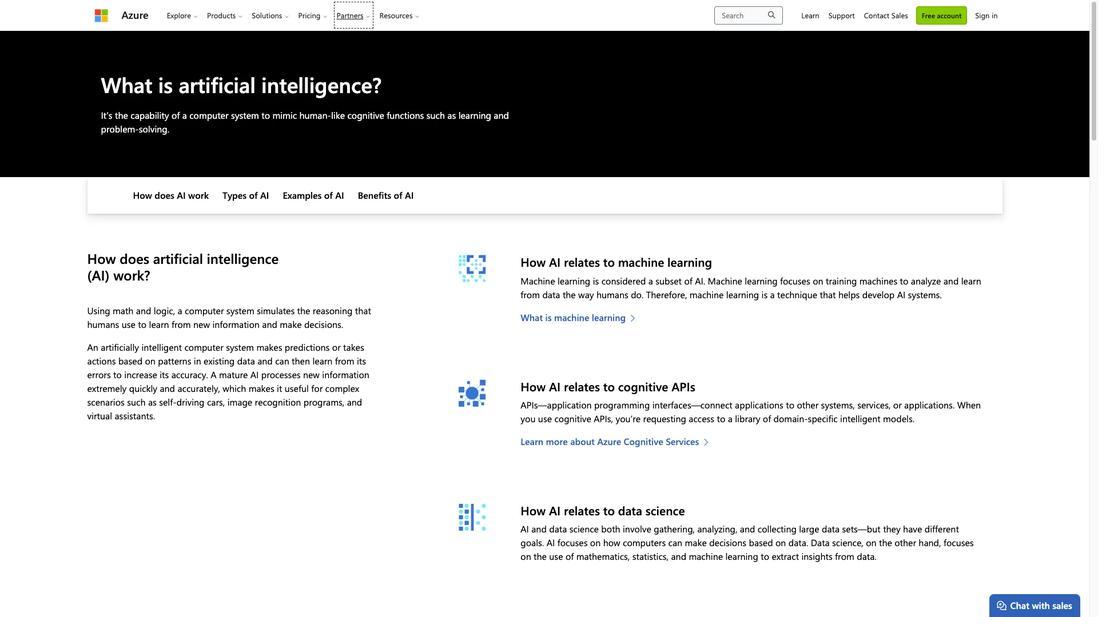 Task type: describe. For each thing, give the bounding box(es) containing it.
support
[[829, 10, 855, 20]]

library
[[735, 413, 761, 425]]

how does ai work
[[133, 190, 209, 202]]

scenarios
[[87, 397, 125, 409]]

simulates
[[257, 305, 295, 317]]

capability
[[131, 110, 169, 122]]

technique
[[778, 289, 818, 301]]

products button
[[203, 0, 247, 30]]

mimic
[[273, 110, 297, 122]]

on down collecting
[[776, 537, 786, 549]]

free
[[922, 11, 936, 20]]

intelligent inside an artificially intelligent computer system makes predictions or takes actions based on patterns in existing data and can then learn from its errors to increase its accuracy. a mature ai processes new information extremely quickly and accurately, which makes it useful for complex scenarios such as self-driving cars, image recognition programs, and virtual assistants.
[[142, 342, 182, 354]]

from inside the how ai relates to machine learning machine learning is considered a subset of ai. machine learning focuses on training machines to analyze and learn from data the way humans do. therefore, machine learning is a technique that helps develop ai systems.
[[521, 289, 540, 301]]

1 vertical spatial makes
[[249, 383, 274, 395]]

can inside an artificially intelligent computer system makes predictions or takes actions based on patterns in existing data and can then learn from its errors to increase its accuracy. a mature ai processes new information extremely quickly and accurately, which makes it useful for complex scenarios such as self-driving cars, image recognition programs, and virtual assistants.
[[275, 355, 289, 367]]

what is machine learning link
[[521, 311, 642, 325]]

way
[[579, 289, 594, 301]]

a inside using math and logic, a computer system simulates the reasoning that humans use to learn from new information and make decisions.
[[178, 305, 182, 317]]

patterns
[[158, 355, 191, 367]]

0 vertical spatial data.
[[789, 537, 809, 549]]

how ai relates to machine learning machine learning is considered a subset of ai. machine learning focuses on training machines to analyze and learn from data the way humans do. therefore, machine learning is a technique that helps develop ai systems.
[[521, 254, 982, 301]]

what is artificial intelligence?
[[101, 70, 382, 98]]

computer inside an artificially intelligent computer system makes predictions or takes actions based on patterns in existing data and can then learn from its errors to increase its accuracy. a mature ai processes new information extremely quickly and accurately, which makes it useful for complex scenarios such as self-driving cars, image recognition programs, and virtual assistants.
[[184, 342, 224, 354]]

collecting
[[758, 524, 797, 536]]

how for how ai relates to data science ai and data science both involve gathering, analyzing, and collecting large data sets—but they have different goals. ai focuses on how computers can make decisions based on data. data science, on the other hand, focuses on the use of mathematics, statistics, and machine learning to extract insights from data.
[[521, 503, 546, 519]]

such inside an artificially intelligent computer system makes predictions or takes actions based on patterns in existing data and can then learn from its errors to increase its accuracy. a mature ai processes new information extremely quickly and accurately, which makes it useful for complex scenarios such as self-driving cars, image recognition programs, and virtual assistants.
[[127, 397, 146, 409]]

the inside it's the capability of a computer system to mimic human-like cognitive functions such as learning and problem-solving.
[[115, 110, 128, 122]]

problem-
[[101, 123, 139, 135]]

information inside an artificially intelligent computer system makes predictions or takes actions based on patterns in existing data and can then learn from its errors to increase its accuracy. a mature ai processes new information extremely quickly and accurately, which makes it useful for complex scenarios such as self-driving cars, image recognition programs, and virtual assistants.
[[322, 369, 370, 381]]

useful
[[285, 383, 309, 395]]

you're
[[616, 413, 641, 425]]

increase
[[124, 369, 157, 381]]

ai inside how ai relates to cognitive apis apis—application programming interfaces—connect applications to other systems, services, or applications. when you use cognitive apis, you're requesting access to a library of domain-specific intelligent models.
[[549, 379, 561, 395]]

learn more about azure cognitive services link
[[521, 435, 715, 449]]

the inside using math and logic, a computer system simulates the reasoning that humans use to learn from new information and make decisions.
[[297, 305, 310, 317]]

solutions
[[252, 10, 282, 20]]

image
[[228, 397, 252, 409]]

that inside the how ai relates to machine learning machine learning is considered a subset of ai. machine learning focuses on training machines to analyze and learn from data the way humans do. therefore, machine learning is a technique that helps develop ai systems.
[[820, 289, 836, 301]]

from inside using math and logic, a computer system simulates the reasoning that humans use to learn from new information and make decisions.
[[172, 319, 191, 331]]

0 vertical spatial science
[[646, 503, 685, 519]]

data
[[811, 537, 830, 549]]

artificial for is
[[179, 70, 256, 98]]

programs,
[[304, 397, 345, 409]]

how for how ai relates to cognitive apis apis—application programming interfaces—connect applications to other systems, services, or applications. when you use cognitive apis, you're requesting access to a library of domain-specific intelligent models.
[[521, 379, 546, 395]]

benefits
[[358, 190, 391, 202]]

systems.
[[908, 289, 942, 301]]

data left both
[[549, 524, 567, 536]]

a left technique
[[771, 289, 775, 301]]

0 vertical spatial in
[[992, 10, 998, 20]]

focuses inside the how ai relates to machine learning machine learning is considered a subset of ai. machine learning focuses on training machines to analyze and learn from data the way humans do. therefore, machine learning is a technique that helps develop ai systems.
[[780, 275, 811, 287]]

mathematics,
[[577, 551, 630, 563]]

accuracy.
[[171, 369, 208, 381]]

examples of ai
[[283, 190, 344, 202]]

predictions
[[285, 342, 330, 354]]

computer for of
[[190, 110, 229, 122]]

it's the capability of a computer system to mimic human-like cognitive functions such as learning and problem-solving.
[[101, 110, 509, 135]]

analyzing,
[[698, 524, 738, 536]]

data up data
[[822, 524, 840, 536]]

different
[[925, 524, 959, 536]]

relates for data
[[564, 503, 600, 519]]

computers
[[623, 537, 666, 549]]

the inside the how ai relates to machine learning machine learning is considered a subset of ai. machine learning focuses on training machines to analyze and learn from data the way humans do. therefore, machine learning is a technique that helps develop ai systems.
[[563, 289, 576, 301]]

0 horizontal spatial focuses
[[558, 537, 588, 549]]

about
[[571, 436, 595, 448]]

learn link
[[797, 0, 824, 30]]

driving
[[177, 397, 205, 409]]

on down 'goals.'
[[521, 551, 531, 563]]

of inside the how ai relates to machine learning machine learning is considered a subset of ai. machine learning focuses on training machines to analyze and learn from data the way humans do. therefore, machine learning is a technique that helps develop ai systems.
[[685, 275, 693, 287]]

interfaces—connect
[[653, 399, 733, 411]]

requesting
[[643, 413, 687, 425]]

partners button
[[332, 0, 375, 30]]

large
[[800, 524, 820, 536]]

types of ai link
[[223, 190, 269, 202]]

an
[[87, 342, 98, 354]]

extremely
[[87, 383, 127, 395]]

assistants.
[[115, 410, 155, 422]]

helps
[[839, 289, 860, 301]]

use inside using math and logic, a computer system simulates the reasoning that humans use to learn from new information and make decisions.
[[122, 319, 136, 331]]

partners
[[337, 10, 364, 20]]

machine inside how ai relates to data science ai and data science both involve gathering, analyzing, and collecting large data sets—but they have different goals. ai focuses on how computers can make decisions based on data. data science, on the other hand, focuses on the use of mathematics, statistics, and machine learning to extract insights from data.
[[689, 551, 723, 563]]

how does ai work link
[[133, 190, 209, 202]]

a left subset
[[649, 275, 653, 287]]

hand,
[[919, 537, 942, 549]]

cognitive inside it's the capability of a computer system to mimic human-like cognitive functions such as learning and problem-solving.
[[348, 110, 384, 122]]

how does artificial intelligence (ai) work?
[[87, 250, 279, 284]]

types of ai
[[223, 190, 269, 202]]

sign
[[976, 10, 990, 20]]

what for what is machine learning
[[521, 312, 543, 324]]

does for ai
[[155, 190, 174, 202]]

the down 'goals.'
[[534, 551, 547, 563]]

logic,
[[154, 305, 175, 317]]

learn inside an artificially intelligent computer system makes predictions or takes actions based on patterns in existing data and can then learn from its errors to increase its accuracy. a mature ai processes new information extremely quickly and accurately, which makes it useful for complex scenarios such as self-driving cars, image recognition programs, and virtual assistants.
[[313, 355, 333, 367]]

apis—application
[[521, 399, 592, 411]]

does for artificial
[[120, 250, 149, 268]]

more
[[546, 436, 568, 448]]

intelligence?
[[262, 70, 382, 98]]

contact
[[864, 10, 890, 20]]

solutions button
[[247, 0, 294, 30]]

1 vertical spatial cognitive
[[618, 379, 669, 395]]

actions
[[87, 355, 116, 367]]

how ai relates to cognitive apis apis—application programming interfaces—connect applications to other systems, services, or applications. when you use cognitive apis, you're requesting access to a library of domain-specific intelligent models.
[[521, 379, 981, 425]]

such inside it's the capability of a computer system to mimic human-like cognitive functions such as learning and problem-solving.
[[427, 110, 445, 122]]

data up involve
[[618, 503, 643, 519]]

system inside an artificially intelligent computer system makes predictions or takes actions based on patterns in existing data and can then learn from its errors to increase its accuracy. a mature ai processes new information extremely quickly and accurately, which makes it useful for complex scenarios such as self-driving cars, image recognition programs, and virtual assistants.
[[226, 342, 254, 354]]

sales
[[1053, 600, 1073, 612]]

takes
[[343, 342, 364, 354]]

learn for learn
[[802, 10, 820, 20]]

accurately,
[[178, 383, 220, 395]]

to inside using math and logic, a computer system simulates the reasoning that humans use to learn from new information and make decisions.
[[138, 319, 147, 331]]

specific
[[808, 413, 838, 425]]

an artificially intelligent computer system makes predictions or takes actions based on patterns in existing data and can then learn from its errors to increase its accuracy. a mature ai processes new information extremely quickly and accurately, which makes it useful for complex scenarios such as self-driving cars, image recognition programs, and virtual assistants.
[[87, 342, 370, 422]]

explore
[[167, 10, 191, 20]]

how ai relates to data science ai and data science both involve gathering, analyzing, and collecting large data sets—but they have different goals. ai focuses on how computers can make decisions based on data. data science, on the other hand, focuses on the use of mathematics, statistics, and machine learning to extract insights from data.
[[521, 503, 974, 563]]

examples
[[283, 190, 322, 202]]

that inside using math and logic, a computer system simulates the reasoning that humans use to learn from new information and make decisions.
[[355, 305, 371, 317]]

free account link
[[917, 6, 968, 24]]

mature
[[219, 369, 248, 381]]

benefits of ai
[[358, 190, 414, 202]]

a
[[211, 369, 217, 381]]

do.
[[631, 289, 644, 301]]

new inside an artificially intelligent computer system makes predictions or takes actions based on patterns in existing data and can then learn from its errors to increase its accuracy. a mature ai processes new information extremely quickly and accurately, which makes it useful for complex scenarios such as self-driving cars, image recognition programs, and virtual assistants.
[[303, 369, 320, 381]]

of right types
[[249, 190, 258, 202]]

processes
[[261, 369, 301, 381]]

work
[[188, 190, 209, 202]]

of inside it's the capability of a computer system to mimic human-like cognitive functions such as learning and problem-solving.
[[172, 110, 180, 122]]

to up both
[[604, 503, 615, 519]]

azure inside primary element
[[122, 8, 149, 22]]

applications
[[735, 399, 784, 411]]

new inside using math and logic, a computer system simulates the reasoning that humans use to learn from new information and make decisions.
[[193, 319, 210, 331]]

chat with sales
[[1011, 600, 1073, 612]]

gathering,
[[654, 524, 695, 536]]

learning inside how ai relates to data science ai and data science both involve gathering, analyzing, and collecting large data sets—but they have different goals. ai focuses on how computers can make decisions based on data. data science, on the other hand, focuses on the use of mathematics, statistics, and machine learning to extract insights from data.
[[726, 551, 759, 563]]

domain-
[[774, 413, 808, 425]]

machines
[[860, 275, 898, 287]]

data inside an artificially intelligent computer system makes predictions or takes actions based on patterns in existing data and can then learn from its errors to increase its accuracy. a mature ai processes new information extremely quickly and accurately, which makes it useful for complex scenarios such as self-driving cars, image recognition programs, and virtual assistants.
[[237, 355, 255, 367]]

self-
[[159, 397, 177, 409]]

goals.
[[521, 537, 544, 549]]



Task type: locate. For each thing, give the bounding box(es) containing it.
how inside the "how does artificial intelligence (ai) work?"
[[87, 250, 116, 268]]

on inside the how ai relates to machine learning machine learning is considered a subset of ai. machine learning focuses on training machines to analyze and learn from data the way humans do. therefore, machine learning is a technique that helps develop ai systems.
[[813, 275, 824, 287]]

such up assistants.
[[127, 397, 146, 409]]

a right 'logic,'
[[178, 305, 182, 317]]

system for simulates
[[227, 305, 254, 317]]

intelligent inside how ai relates to cognitive apis apis—application programming interfaces—connect applications to other systems, services, or applications. when you use cognitive apis, you're requesting access to a library of domain-specific intelligent models.
[[841, 413, 881, 425]]

machine down "way"
[[554, 312, 590, 324]]

computer down what is artificial intelligence?
[[190, 110, 229, 122]]

programming
[[594, 399, 650, 411]]

of inside how ai relates to cognitive apis apis—application programming interfaces—connect applications to other systems, services, or applications. when you use cognitive apis, you're requesting access to a library of domain-specific intelligent models.
[[763, 413, 771, 425]]

insights
[[802, 551, 833, 563]]

other inside how ai relates to data science ai and data science both involve gathering, analyzing, and collecting large data sets—but they have different goals. ai focuses on how computers can make decisions based on data. data science, on the other hand, focuses on the use of mathematics, statistics, and machine learning to extract insights from data.
[[895, 537, 917, 549]]

1 horizontal spatial humans
[[597, 289, 629, 301]]

0 vertical spatial other
[[797, 399, 819, 411]]

or up models.
[[894, 399, 902, 411]]

0 horizontal spatial what
[[101, 70, 152, 98]]

information
[[213, 319, 260, 331], [322, 369, 370, 381]]

information inside using math and logic, a computer system simulates the reasoning that humans use to learn from new information and make decisions.
[[213, 319, 260, 331]]

for
[[311, 383, 323, 395]]

it's
[[101, 110, 113, 122]]

in
[[992, 10, 998, 20], [194, 355, 201, 367]]

intelligent down services,
[[841, 413, 881, 425]]

machine down 'ai.'
[[690, 289, 724, 301]]

how inside how ai relates to data science ai and data science both involve gathering, analyzing, and collecting large data sets—but they have different goals. ai focuses on how computers can make decisions based on data. data science, on the other hand, focuses on the use of mathematics, statistics, and machine learning to extract insights from data.
[[521, 503, 546, 519]]

machine right 'ai.'
[[708, 275, 743, 287]]

1 vertical spatial based
[[749, 537, 773, 549]]

0 vertical spatial computer
[[190, 110, 229, 122]]

existing
[[204, 355, 235, 367]]

system inside it's the capability of a computer system to mimic human-like cognitive functions such as learning and problem-solving.
[[231, 110, 259, 122]]

1 horizontal spatial or
[[894, 399, 902, 411]]

humans down considered
[[597, 289, 629, 301]]

both
[[602, 524, 621, 536]]

azure link
[[122, 7, 149, 23]]

pricing
[[298, 10, 321, 20]]

1 horizontal spatial based
[[749, 537, 773, 549]]

computer up existing
[[184, 342, 224, 354]]

use right the you
[[538, 413, 552, 425]]

how for how does ai work
[[133, 190, 152, 202]]

use inside how ai relates to data science ai and data science both involve gathering, analyzing, and collecting large data sets—but they have different goals. ai focuses on how computers can make decisions based on data. data science, on the other hand, focuses on the use of mathematics, statistics, and machine learning to extract insights from data.
[[549, 551, 563, 563]]

using
[[87, 305, 110, 317]]

learn down the you
[[521, 436, 544, 448]]

from up what is machine learning
[[521, 289, 540, 301]]

Search azure.com text field
[[715, 6, 784, 24]]

relates inside the how ai relates to machine learning machine learning is considered a subset of ai. machine learning focuses on training machines to analyze and learn from data the way humans do. therefore, machine learning is a technique that helps develop ai systems.
[[564, 254, 600, 270]]

new up existing
[[193, 319, 210, 331]]

from down 'logic,'
[[172, 319, 191, 331]]

does left work
[[155, 190, 174, 202]]

artificial inside the "how does artificial intelligence (ai) work?"
[[153, 250, 203, 268]]

1 machine from the left
[[521, 275, 555, 287]]

0 vertical spatial learn
[[802, 10, 820, 20]]

and inside the how ai relates to machine learning machine learning is considered a subset of ai. machine learning focuses on training machines to analyze and learn from data the way humans do. therefore, machine learning is a technique that helps develop ai systems.
[[944, 275, 959, 287]]

0 horizontal spatial machine
[[521, 275, 555, 287]]

to up considered
[[604, 254, 615, 270]]

sales
[[892, 10, 909, 20]]

machine up considered
[[618, 254, 665, 270]]

0 horizontal spatial make
[[280, 319, 302, 331]]

make down simulates on the left
[[280, 319, 302, 331]]

how inside how ai relates to cognitive apis apis—application programming interfaces—connect applications to other systems, services, or applications. when you use cognitive apis, you're requesting access to a library of domain-specific intelligent models.
[[521, 379, 546, 395]]

0 vertical spatial new
[[193, 319, 210, 331]]

1 horizontal spatial does
[[155, 190, 174, 202]]

apis
[[672, 379, 696, 395]]

learn for learn more about azure cognitive services
[[521, 436, 544, 448]]

0 vertical spatial cognitive
[[348, 110, 384, 122]]

from inside an artificially intelligent computer system makes predictions or takes actions based on patterns in existing data and can then learn from its errors to increase its accuracy. a mature ai processes new information extremely quickly and accurately, which makes it useful for complex scenarios such as self-driving cars, image recognition programs, and virtual assistants.
[[335, 355, 354, 367]]

to left extract
[[761, 551, 770, 563]]

2 vertical spatial cognitive
[[555, 413, 592, 425]]

information up existing
[[213, 319, 260, 331]]

as left the self-
[[148, 397, 157, 409]]

system down what is artificial intelligence?
[[231, 110, 259, 122]]

or inside how ai relates to cognitive apis apis—application programming interfaces—connect applications to other systems, services, or applications. when you use cognitive apis, you're requesting access to a library of domain-specific intelligent models.
[[894, 399, 902, 411]]

1 horizontal spatial information
[[322, 369, 370, 381]]

in up accuracy.
[[194, 355, 201, 367]]

1 horizontal spatial make
[[685, 537, 707, 549]]

to up artificially
[[138, 319, 147, 331]]

or inside an artificially intelligent computer system makes predictions or takes actions based on patterns in existing data and can then learn from its errors to increase its accuracy. a mature ai processes new information extremely quickly and accurately, which makes it useful for complex scenarios such as self-driving cars, image recognition programs, and virtual assistants.
[[332, 342, 341, 354]]

1 vertical spatial humans
[[87, 319, 119, 331]]

of right 'benefits'
[[394, 190, 403, 202]]

in inside an artificially intelligent computer system makes predictions or takes actions based on patterns in existing data and can then learn from its errors to increase its accuracy. a mature ai processes new information extremely quickly and accurately, which makes it useful for complex scenarios such as self-driving cars, image recognition programs, and virtual assistants.
[[194, 355, 201, 367]]

makes left the it
[[249, 383, 274, 395]]

1 horizontal spatial new
[[303, 369, 320, 381]]

on up increase
[[145, 355, 156, 367]]

humans down using
[[87, 319, 119, 331]]

virtual
[[87, 410, 112, 422]]

0 horizontal spatial as
[[148, 397, 157, 409]]

chat
[[1011, 600, 1030, 612]]

0 vertical spatial does
[[155, 190, 174, 202]]

0 vertical spatial intelligent
[[142, 342, 182, 354]]

0 vertical spatial artificial
[[179, 70, 256, 98]]

to left analyze
[[900, 275, 909, 287]]

2 vertical spatial use
[[549, 551, 563, 563]]

1 horizontal spatial intelligent
[[841, 413, 881, 425]]

the up problem-
[[115, 110, 128, 122]]

0 horizontal spatial data.
[[789, 537, 809, 549]]

of
[[172, 110, 180, 122], [249, 190, 258, 202], [324, 190, 333, 202], [394, 190, 403, 202], [685, 275, 693, 287], [763, 413, 771, 425], [566, 551, 574, 563]]

1 horizontal spatial other
[[895, 537, 917, 549]]

develop
[[863, 289, 895, 301]]

use left the mathematics,
[[549, 551, 563, 563]]

functions
[[387, 110, 424, 122]]

0 vertical spatial its
[[357, 355, 366, 367]]

0 vertical spatial or
[[332, 342, 341, 354]]

of inside how ai relates to data science ai and data science both involve gathering, analyzing, and collecting large data sets—but they have different goals. ai focuses on how computers can make decisions based on data. data science, on the other hand, focuses on the use of mathematics, statistics, and machine learning to extract insights from data.
[[566, 551, 574, 563]]

0 vertical spatial makes
[[257, 342, 282, 354]]

data. down large
[[789, 537, 809, 549]]

such right functions
[[427, 110, 445, 122]]

relates inside how ai relates to cognitive apis apis—application programming interfaces—connect applications to other systems, services, or applications. when you use cognitive apis, you're requesting access to a library of domain-specific intelligent models.
[[564, 379, 600, 395]]

that right reasoning
[[355, 305, 371, 317]]

learn down 'logic,'
[[149, 319, 169, 331]]

types
[[223, 190, 247, 202]]

to up programming
[[604, 379, 615, 395]]

0 vertical spatial as
[[448, 110, 456, 122]]

of left the mathematics,
[[566, 551, 574, 563]]

like
[[331, 110, 345, 122]]

relates up apis—application
[[564, 379, 600, 395]]

0 horizontal spatial such
[[127, 397, 146, 409]]

0 horizontal spatial does
[[120, 250, 149, 268]]

from inside how ai relates to data science ai and data science both involve gathering, analyzing, and collecting large data sets—but they have different goals. ai focuses on how computers can make decisions based on data. data science, on the other hand, focuses on the use of mathematics, statistics, and machine learning to extract insights from data.
[[835, 551, 855, 563]]

explore button
[[162, 0, 203, 30]]

make inside using math and logic, a computer system simulates the reasoning that humans use to learn from new information and make decisions.
[[280, 319, 302, 331]]

1 horizontal spatial that
[[820, 289, 836, 301]]

learn inside using math and logic, a computer system simulates the reasoning that humans use to learn from new information and make decisions.
[[149, 319, 169, 331]]

based inside an artificially intelligent computer system makes predictions or takes actions based on patterns in existing data and can then learn from its errors to increase its accuracy. a mature ai processes new information extremely quickly and accurately, which makes it useful for complex scenarios such as self-driving cars, image recognition programs, and virtual assistants.
[[118, 355, 143, 367]]

1 vertical spatial can
[[669, 537, 683, 549]]

new up for
[[303, 369, 320, 381]]

sign in
[[976, 10, 998, 20]]

a inside it's the capability of a computer system to mimic human-like cognitive functions such as learning and problem-solving.
[[182, 110, 187, 122]]

involve
[[623, 524, 652, 536]]

they
[[884, 524, 901, 536]]

statistics,
[[633, 551, 669, 563]]

which
[[223, 383, 246, 395]]

examples of ai link
[[283, 190, 344, 202]]

1 vertical spatial computer
[[185, 305, 224, 317]]

relates up "way"
[[564, 254, 600, 270]]

learn down predictions
[[313, 355, 333, 367]]

0 vertical spatial azure
[[122, 8, 149, 22]]

1 vertical spatial in
[[194, 355, 201, 367]]

learning inside it's the capability of a computer system to mimic human-like cognitive functions such as learning and problem-solving.
[[459, 110, 492, 122]]

0 horizontal spatial learn
[[521, 436, 544, 448]]

3 relates from the top
[[564, 503, 600, 519]]

makes
[[257, 342, 282, 354], [249, 383, 274, 395]]

contact sales
[[864, 10, 909, 20]]

the down they
[[879, 537, 893, 549]]

to right access
[[717, 413, 726, 425]]

products
[[207, 10, 236, 20]]

cognitive right like at the top left of the page
[[348, 110, 384, 122]]

errors
[[87, 369, 111, 381]]

such
[[427, 110, 445, 122], [127, 397, 146, 409]]

cognitive
[[348, 110, 384, 122], [618, 379, 669, 395], [555, 413, 592, 425]]

0 horizontal spatial intelligent
[[142, 342, 182, 354]]

1 horizontal spatial its
[[357, 355, 366, 367]]

on left training
[[813, 275, 824, 287]]

the up decisions.
[[297, 305, 310, 317]]

learn inside the how ai relates to machine learning machine learning is considered a subset of ai. machine learning focuses on training machines to analyze and learn from data the way humans do. therefore, machine learning is a technique that helps develop ai systems.
[[962, 275, 982, 287]]

data
[[543, 289, 560, 301], [237, 355, 255, 367], [618, 503, 643, 519], [549, 524, 567, 536], [822, 524, 840, 536]]

1 horizontal spatial azure
[[598, 436, 622, 448]]

ai inside an artificially intelligent computer system makes predictions or takes actions based on patterns in existing data and can then learn from its errors to increase its accuracy. a mature ai processes new information extremely quickly and accurately, which makes it useful for complex scenarios such as self-driving cars, image recognition programs, and virtual assistants.
[[250, 369, 259, 381]]

contact sales link
[[860, 0, 913, 30]]

subset
[[656, 275, 682, 287]]

as right functions
[[448, 110, 456, 122]]

0 vertical spatial learn
[[962, 275, 982, 287]]

systems,
[[821, 399, 855, 411]]

1 vertical spatial relates
[[564, 379, 600, 395]]

ai.
[[695, 275, 706, 287]]

cognitive
[[624, 436, 664, 448]]

use inside how ai relates to cognitive apis apis—application programming interfaces—connect applications to other systems, services, or applications. when you use cognitive apis, you're requesting access to a library of domain-specific intelligent models.
[[538, 413, 552, 425]]

to up extremely
[[113, 369, 122, 381]]

a left library in the right bottom of the page
[[728, 413, 733, 425]]

does inside the "how does artificial intelligence (ai) work?"
[[120, 250, 149, 268]]

as inside an artificially intelligent computer system makes predictions or takes actions based on patterns in existing data and can then learn from its errors to increase its accuracy. a mature ai processes new information extremely quickly and accurately, which makes it useful for complex scenarios such as self-driving cars, image recognition programs, and virtual assistants.
[[148, 397, 157, 409]]

0 horizontal spatial new
[[193, 319, 210, 331]]

1 horizontal spatial as
[[448, 110, 456, 122]]

2 vertical spatial relates
[[564, 503, 600, 519]]

on up the mathematics,
[[590, 537, 601, 549]]

0 vertical spatial that
[[820, 289, 836, 301]]

1 horizontal spatial such
[[427, 110, 445, 122]]

1 vertical spatial learn
[[149, 319, 169, 331]]

0 vertical spatial make
[[280, 319, 302, 331]]

and inside it's the capability of a computer system to mimic human-like cognitive functions such as learning and problem-solving.
[[494, 110, 509, 122]]

based inside how ai relates to data science ai and data science both involve gathering, analyzing, and collecting large data sets—but they have different goals. ai focuses on how computers can make decisions based on data. data science, on the other hand, focuses on the use of mathematics, statistics, and machine learning to extract insights from data.
[[749, 537, 773, 549]]

make inside how ai relates to data science ai and data science both involve gathering, analyzing, and collecting large data sets—but they have different goals. ai focuses on how computers can make decisions based on data. data science, on the other hand, focuses on the use of mathematics, statistics, and machine learning to extract insights from data.
[[685, 537, 707, 549]]

of right examples
[[324, 190, 333, 202]]

system for to
[[231, 110, 259, 122]]

system inside using math and logic, a computer system simulates the reasoning that humans use to learn from new information and make decisions.
[[227, 305, 254, 317]]

can up processes
[[275, 355, 289, 367]]

data up mature on the bottom of the page
[[237, 355, 255, 367]]

humans inside the how ai relates to machine learning machine learning is considered a subset of ai. machine learning focuses on training machines to analyze and learn from data the way humans do. therefore, machine learning is a technique that helps develop ai systems.
[[597, 289, 629, 301]]

as inside it's the capability of a computer system to mimic human-like cognitive functions such as learning and problem-solving.
[[448, 110, 456, 122]]

how inside the how ai relates to machine learning machine learning is considered a subset of ai. machine learning focuses on training machines to analyze and learn from data the way humans do. therefore, machine learning is a technique that helps develop ai systems.
[[521, 254, 546, 270]]

can down the gathering,
[[669, 537, 683, 549]]

sign in link
[[971, 0, 1003, 30]]

on
[[813, 275, 824, 287], [145, 355, 156, 367], [590, 537, 601, 549], [776, 537, 786, 549], [866, 537, 877, 549], [521, 551, 531, 563]]

complex
[[325, 383, 359, 395]]

can
[[275, 355, 289, 367], [669, 537, 683, 549]]

to up "domain-"
[[786, 399, 795, 411]]

Global search field
[[715, 6, 784, 24]]

2 horizontal spatial learn
[[962, 275, 982, 287]]

azure down apis,
[[598, 436, 622, 448]]

relates for cognitive
[[564, 379, 600, 395]]

0 horizontal spatial learn
[[149, 319, 169, 331]]

what
[[101, 70, 152, 98], [521, 312, 543, 324]]

science up the gathering,
[[646, 503, 685, 519]]

human-
[[300, 110, 331, 122]]

1 vertical spatial system
[[227, 305, 254, 317]]

2 vertical spatial computer
[[184, 342, 224, 354]]

using math and logic, a computer system simulates the reasoning that humans use to learn from new information and make decisions.
[[87, 305, 371, 331]]

focuses up technique
[[780, 275, 811, 287]]

learn left support in the right top of the page
[[802, 10, 820, 20]]

use down the math
[[122, 319, 136, 331]]

of down the applications
[[763, 413, 771, 425]]

pricing button
[[294, 0, 332, 30]]

makes up processes
[[257, 342, 282, 354]]

1 vertical spatial information
[[322, 369, 370, 381]]

computer inside using math and logic, a computer system simulates the reasoning that humans use to learn from new information and make decisions.
[[185, 305, 224, 317]]

0 horizontal spatial can
[[275, 355, 289, 367]]

1 relates from the top
[[564, 254, 600, 270]]

to left mimic on the top of the page
[[262, 110, 270, 122]]

2 vertical spatial learn
[[313, 355, 333, 367]]

a right capability
[[182, 110, 187, 122]]

services,
[[858, 399, 891, 411]]

2 horizontal spatial focuses
[[944, 537, 974, 549]]

other inside how ai relates to cognitive apis apis—application programming interfaces—connect applications to other systems, services, or applications. when you use cognitive apis, you're requesting access to a library of domain-specific intelligent models.
[[797, 399, 819, 411]]

data.
[[789, 537, 809, 549], [857, 551, 877, 563]]

to inside an artificially intelligent computer system makes predictions or takes actions based on patterns in existing data and can then learn from its errors to increase its accuracy. a mature ai processes new information extremely quickly and accurately, which makes it useful for complex scenarios such as self-driving cars, image recognition programs, and virtual assistants.
[[113, 369, 122, 381]]

1 vertical spatial azure
[[598, 436, 622, 448]]

machine up what is machine learning
[[521, 275, 555, 287]]

2 horizontal spatial cognitive
[[618, 379, 669, 395]]

1 horizontal spatial focuses
[[780, 275, 811, 287]]

0 horizontal spatial science
[[570, 524, 599, 536]]

1 vertical spatial make
[[685, 537, 707, 549]]

1 horizontal spatial data.
[[857, 551, 877, 563]]

make down the gathering,
[[685, 537, 707, 549]]

how for how ai relates to machine learning machine learning is considered a subset of ai. machine learning focuses on training machines to analyze and learn from data the way humans do. therefore, machine learning is a technique that helps develop ai systems.
[[521, 254, 546, 270]]

based up increase
[[118, 355, 143, 367]]

1 vertical spatial science
[[570, 524, 599, 536]]

its down takes
[[357, 355, 366, 367]]

to inside it's the capability of a computer system to mimic human-like cognitive functions such as learning and problem-solving.
[[262, 110, 270, 122]]

on inside an artificially intelligent computer system makes predictions or takes actions based on patterns in existing data and can then learn from its errors to increase its accuracy. a mature ai processes new information extremely quickly and accurately, which makes it useful for complex scenarios such as self-driving cars, image recognition programs, and virtual assistants.
[[145, 355, 156, 367]]

what for what is artificial intelligence?
[[101, 70, 152, 98]]

considered
[[602, 275, 646, 287]]

1 vertical spatial that
[[355, 305, 371, 317]]

data inside the how ai relates to machine learning machine learning is considered a subset of ai. machine learning focuses on training machines to analyze and learn from data the way humans do. therefore, machine learning is a technique that helps develop ai systems.
[[543, 289, 560, 301]]

0 vertical spatial humans
[[597, 289, 629, 301]]

the left "way"
[[563, 289, 576, 301]]

based down collecting
[[749, 537, 773, 549]]

other
[[797, 399, 819, 411], [895, 537, 917, 549]]

of left 'ai.'
[[685, 275, 693, 287]]

machine
[[521, 275, 555, 287], [708, 275, 743, 287]]

science,
[[833, 537, 864, 549]]

is
[[158, 70, 173, 98], [593, 275, 599, 287], [762, 289, 768, 301], [546, 312, 552, 324]]

0 vertical spatial relates
[[564, 254, 600, 270]]

or left takes
[[332, 342, 341, 354]]

of right capability
[[172, 110, 180, 122]]

a inside how ai relates to cognitive apis apis—application programming interfaces—connect applications to other systems, services, or applications. when you use cognitive apis, you're requesting access to a library of domain-specific intelligent models.
[[728, 413, 733, 425]]

1 vertical spatial its
[[160, 369, 169, 381]]

relates inside how ai relates to data science ai and data science both involve gathering, analyzing, and collecting large data sets—but they have different goals. ai focuses on how computers can make decisions based on data. data science, on the other hand, focuses on the use of mathematics, statistics, and machine learning to extract insights from data.
[[564, 503, 600, 519]]

computer inside it's the capability of a computer system to mimic human-like cognitive functions such as learning and problem-solving.
[[190, 110, 229, 122]]

that down training
[[820, 289, 836, 301]]

use
[[122, 319, 136, 331], [538, 413, 552, 425], [549, 551, 563, 563]]

recognition
[[255, 397, 301, 409]]

computer right 'logic,'
[[185, 305, 224, 317]]

1 vertical spatial does
[[120, 250, 149, 268]]

computer for logic,
[[185, 305, 224, 317]]

1 horizontal spatial can
[[669, 537, 683, 549]]

cognitive down apis—application
[[555, 413, 592, 425]]

0 vertical spatial system
[[231, 110, 259, 122]]

does right the (ai)
[[120, 250, 149, 268]]

how for how does artificial intelligence (ai) work?
[[87, 250, 116, 268]]

0 vertical spatial what
[[101, 70, 152, 98]]

system left simulates on the left
[[227, 305, 254, 317]]

artificial for does
[[153, 250, 203, 268]]

sets—but
[[843, 524, 881, 536]]

1 vertical spatial other
[[895, 537, 917, 549]]

1 horizontal spatial cognitive
[[555, 413, 592, 425]]

2 machine from the left
[[708, 275, 743, 287]]

2 vertical spatial system
[[226, 342, 254, 354]]

analyze
[[911, 275, 941, 287]]

in right sign
[[992, 10, 998, 20]]

1 vertical spatial learn
[[521, 436, 544, 448]]

make
[[280, 319, 302, 331], [685, 537, 707, 549]]

1 vertical spatial or
[[894, 399, 902, 411]]

0 horizontal spatial or
[[332, 342, 341, 354]]

1 vertical spatial artificial
[[153, 250, 203, 268]]

its down patterns
[[160, 369, 169, 381]]

cognitive up programming
[[618, 379, 669, 395]]

machine down decisions
[[689, 551, 723, 563]]

1 vertical spatial intelligent
[[841, 413, 881, 425]]

1 horizontal spatial learn
[[313, 355, 333, 367]]

1 horizontal spatial what
[[521, 312, 543, 324]]

resources
[[380, 10, 413, 20]]

0 horizontal spatial other
[[797, 399, 819, 411]]

data. down the science,
[[857, 551, 877, 563]]

other down have
[[895, 537, 917, 549]]

or
[[332, 342, 341, 354], [894, 399, 902, 411]]

intelligent up patterns
[[142, 342, 182, 354]]

relates for machine
[[564, 254, 600, 270]]

0 horizontal spatial based
[[118, 355, 143, 367]]

science
[[646, 503, 685, 519], [570, 524, 599, 536]]

0 vertical spatial information
[[213, 319, 260, 331]]

data up what is machine learning
[[543, 289, 560, 301]]

azure left explore
[[122, 8, 149, 22]]

therefore,
[[647, 289, 687, 301]]

on down sets—but
[[866, 537, 877, 549]]

1 vertical spatial new
[[303, 369, 320, 381]]

0 horizontal spatial in
[[194, 355, 201, 367]]

can inside how ai relates to data science ai and data science both involve gathering, analyzing, and collecting large data sets—but they have different goals. ai focuses on how computers can make decisions based on data. data science, on the other hand, focuses on the use of mathematics, statistics, and machine learning to extract insights from data.
[[669, 537, 683, 549]]

learn right analyze
[[962, 275, 982, 287]]

0 horizontal spatial cognitive
[[348, 110, 384, 122]]

primary element
[[87, 0, 431, 30]]

1 horizontal spatial science
[[646, 503, 685, 519]]

humans inside using math and logic, a computer system simulates the reasoning that humans use to learn from new information and make decisions.
[[87, 319, 119, 331]]

0 vertical spatial based
[[118, 355, 143, 367]]

focuses up the mathematics,
[[558, 537, 588, 549]]

1 vertical spatial what
[[521, 312, 543, 324]]

1 horizontal spatial learn
[[802, 10, 820, 20]]

resources button
[[375, 0, 424, 30]]

information up "complex"
[[322, 369, 370, 381]]

you
[[521, 413, 536, 425]]

account
[[937, 11, 962, 20]]

reasoning
[[313, 305, 353, 317]]

0 horizontal spatial its
[[160, 369, 169, 381]]

access
[[689, 413, 715, 425]]

0 horizontal spatial information
[[213, 319, 260, 331]]

from down the science,
[[835, 551, 855, 563]]

2 relates from the top
[[564, 379, 600, 395]]



Task type: vqa. For each thing, say whether or not it's contained in the screenshot.
How Ai Relates To Data Science
no



